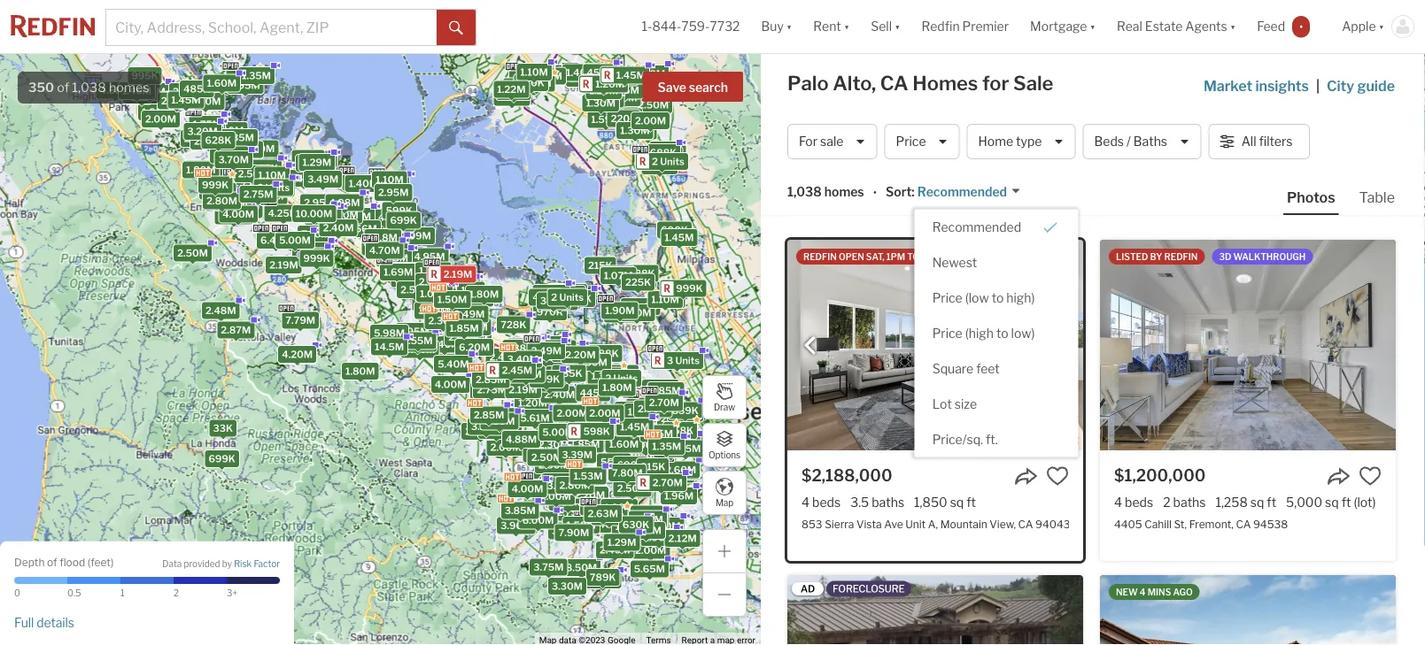 Task type: vqa. For each thing, say whether or not it's contained in the screenshot.
'Option'
no



Task type: describe. For each thing, give the bounding box(es) containing it.
favorite button image for $1,200,000
[[1359, 465, 1382, 488]]

1.50m up 445k
[[578, 357, 608, 369]]

(lot)
[[1354, 495, 1377, 510]]

1.26m
[[532, 364, 561, 375]]

baths for $2,188,000
[[872, 495, 905, 510]]

beds for $1,200,000
[[1125, 495, 1154, 510]]

• inside 1,038 homes •
[[873, 186, 877, 201]]

640k
[[463, 293, 490, 305]]

7732
[[710, 19, 740, 34]]

1.69m
[[384, 267, 413, 278]]

0 vertical spatial 1.05m
[[376, 178, 406, 190]]

5.49m
[[386, 254, 417, 266]]

1 vertical spatial 1.00m
[[541, 491, 571, 503]]

0 vertical spatial 5.00m
[[279, 235, 311, 246]]

unit
[[906, 518, 926, 531]]

1 horizontal spatial 3.30m
[[552, 581, 583, 593]]

1.50m up 8.49m
[[438, 294, 467, 306]]

0
[[14, 589, 20, 599]]

City, Address, School, Agent, ZIP search field
[[106, 10, 437, 45]]

1.60m up 3.29m
[[207, 78, 237, 89]]

1 vertical spatial 300k
[[550, 369, 577, 381]]

market insights | city guide
[[1204, 77, 1396, 94]]

1 horizontal spatial 600k
[[661, 225, 688, 236]]

0 horizontal spatial 2.75m
[[243, 189, 273, 200]]

1,038 inside 1,038 homes •
[[788, 185, 822, 200]]

1.80m down the 496k
[[603, 382, 632, 394]]

0 vertical spatial 3.50m
[[547, 481, 578, 492]]

1.90m down "3.70m"
[[203, 186, 233, 197]]

1.80m down 1.70m at the bottom left of the page
[[619, 422, 649, 434]]

city guide link
[[1327, 75, 1399, 97]]

5.61m
[[521, 413, 550, 425]]

2 vertical spatial 3.50m
[[552, 526, 583, 538]]

0 vertical spatial 1.28m
[[416, 297, 445, 309]]

898k
[[608, 309, 635, 320]]

1 vertical spatial 2.35m
[[218, 197, 248, 208]]

open
[[839, 252, 865, 262]]

1.80m down 14.5m
[[346, 366, 375, 377]]

0 vertical spatial 4.20m
[[328, 210, 359, 221]]

previous button image
[[802, 337, 820, 355]]

city
[[1327, 77, 1355, 94]]

1 vertical spatial 2.99m
[[395, 274, 426, 285]]

1 horizontal spatial 2.95m
[[378, 187, 409, 199]]

listed by redfin
[[1117, 252, 1198, 262]]

for
[[983, 71, 1010, 95]]

1 vertical spatial 2.45m
[[419, 277, 450, 288]]

1 horizontal spatial 1.29m
[[608, 537, 637, 549]]

type
[[1016, 134, 1042, 149]]

0 horizontal spatial 3.28m
[[326, 217, 357, 229]]

1.50m up 1.47m
[[653, 144, 683, 156]]

0 horizontal spatial 1,038
[[72, 80, 106, 95]]

2.19m down the 1.17m
[[482, 425, 511, 437]]

1 vertical spatial 1.65m
[[296, 251, 325, 263]]

0 vertical spatial 3.90m
[[214, 149, 245, 161]]

2.20m up 3.31m
[[575, 490, 605, 502]]

1.30m down 649k at the left top of page
[[588, 89, 618, 101]]

1 vertical spatial 1.28m
[[403, 326, 432, 338]]

high)
[[1007, 291, 1035, 306]]

719k
[[556, 348, 580, 360]]

favorite button image for $2,188,000
[[1047, 465, 1070, 488]]

0 horizontal spatial 3
[[551, 287, 558, 299]]

newest
[[933, 255, 978, 270]]

sq for $2,188,000
[[951, 495, 964, 510]]

688k
[[650, 147, 677, 159]]

2.19m down '6.50m'
[[509, 385, 538, 396]]

home
[[979, 134, 1014, 149]]

submit search image
[[449, 21, 463, 35]]

favorite button checkbox
[[1359, 465, 1382, 488]]

1.20m up 5.61m
[[518, 398, 548, 409]]

1 horizontal spatial 3.28m
[[635, 514, 665, 526]]

by
[[1151, 252, 1163, 262]]

0 vertical spatial 3.00m
[[409, 257, 440, 268]]

0 horizontal spatial 1.15m
[[346, 177, 373, 188]]

1.40m up "3.70m"
[[214, 125, 244, 136]]

0 horizontal spatial 1.83m
[[445, 282, 474, 293]]

2 vertical spatial 2.35m
[[671, 443, 701, 455]]

2 horizontal spatial ca
[[1237, 518, 1252, 531]]

1.40m up 4.98m
[[349, 178, 379, 190]]

853
[[802, 518, 823, 531]]

999k down 858k
[[670, 438, 697, 450]]

1.35m up 280k
[[608, 92, 638, 104]]

0 horizontal spatial homes
[[109, 80, 150, 95]]

0 vertical spatial 300k
[[565, 293, 592, 305]]

3d walkthrough
[[1220, 252, 1306, 262]]

1 horizontal spatial 1.83m
[[662, 469, 691, 481]]

1 vertical spatial 1.96m
[[645, 532, 674, 544]]

2 recommended button from the top
[[915, 210, 1079, 245]]

1.20m left 649k at the left top of page
[[570, 73, 599, 84]]

1.90m left 649k at the left top of page
[[533, 70, 563, 82]]

1.80m down 8.50m on the bottom of the page
[[588, 575, 618, 586]]

1 vertical spatial 3.50m
[[553, 497, 584, 509]]

0 horizontal spatial 3 units
[[551, 287, 584, 299]]

250k
[[604, 269, 631, 280]]

1 horizontal spatial 2.90m
[[394, 266, 425, 278]]

1 vertical spatial 1.56m
[[545, 296, 575, 308]]

1.47m
[[646, 160, 675, 172]]

of for depth
[[47, 557, 57, 570]]

recommended for second the recommended button from the top
[[933, 220, 1022, 235]]

beds / baths button
[[1083, 124, 1202, 160]]

1 horizontal spatial 5.00m
[[432, 296, 464, 307]]

price/sq. ft. button
[[915, 422, 1079, 458]]

3.85m
[[505, 506, 536, 517]]

ft for $2,188,000
[[967, 495, 977, 510]]

photos button
[[1284, 188, 1356, 215]]

1 vertical spatial 2.49m
[[474, 385, 505, 397]]

0 vertical spatial 1.96m
[[665, 491, 694, 503]]

1.79m
[[299, 158, 328, 169]]

1.10m up the 15.8m
[[376, 174, 404, 185]]

8.49m
[[454, 309, 485, 320]]

0 vertical spatial 450k
[[587, 67, 614, 78]]

1.85m up 839k on the left bottom of page
[[652, 385, 681, 397]]

1 vertical spatial 1.05m
[[400, 326, 429, 337]]

0 vertical spatial 2.80m
[[207, 195, 238, 207]]

0 vertical spatial 2.15m
[[173, 86, 202, 97]]

ad region
[[788, 576, 1084, 646]]

buy ▾ button
[[762, 0, 792, 53]]

photo of 853 sierra vista ave unit a, mountain view, ca 94043 image
[[788, 240, 1084, 451]]

2 vertical spatial 1.15m
[[454, 285, 482, 296]]

mortgage ▾
[[1031, 19, 1096, 34]]

feet inside button
[[977, 362, 1000, 377]]

6.49m
[[261, 235, 292, 246]]

839k
[[672, 406, 699, 417]]

2 horizontal spatial 2.45m
[[502, 365, 533, 376]]

4.98m
[[329, 197, 360, 209]]

price for price (high to low)
[[933, 326, 963, 341]]

a,
[[928, 518, 938, 531]]

1 vertical spatial 2.15m
[[380, 253, 409, 264]]

mortgage ▾ button
[[1020, 0, 1107, 53]]

1.60m up 550k on the bottom
[[609, 439, 639, 451]]

999k down 548k
[[591, 435, 618, 446]]

1.50m up 1.99m
[[522, 78, 552, 89]]

2.20m up 3.40m on the left
[[510, 341, 541, 353]]

1.40m down 690k on the bottom left
[[631, 473, 661, 484]]

1 vertical spatial 2.69m
[[449, 332, 479, 343]]

beds / baths
[[1095, 134, 1168, 149]]

350 of 1,038 homes
[[28, 80, 150, 95]]

1.85m down 548k
[[571, 439, 600, 451]]

2.00m down 729k
[[631, 526, 662, 537]]

4.70m
[[369, 245, 400, 257]]

1.50m down 1.09m
[[631, 401, 660, 412]]

dialog containing recommended
[[915, 210, 1079, 458]]

1 vertical spatial 3.90m
[[501, 521, 532, 532]]

1 horizontal spatial 1.03m
[[652, 294, 682, 306]]

(
[[87, 557, 91, 570]]

1.30m up 220k
[[586, 97, 616, 109]]

2 horizontal spatial 2.49m
[[600, 545, 631, 556]]

349k
[[540, 296, 567, 307]]

1.50m up 280k
[[591, 94, 621, 105]]

1 vertical spatial 600k
[[632, 440, 660, 452]]

0 vertical spatial 2.69m
[[635, 68, 666, 80]]

2 vertical spatial 450k
[[582, 519, 609, 531]]

1.60m down 225k
[[622, 308, 652, 319]]

1 vertical spatial 630k
[[623, 520, 650, 531]]

1.90m down 225k
[[605, 305, 635, 317]]

1.63m
[[168, 94, 197, 106]]

1.20m up 280k
[[596, 78, 625, 90]]

risk factor link
[[234, 558, 280, 571]]

mortgage
[[1031, 19, 1088, 34]]

provided
[[184, 559, 220, 570]]

639k
[[617, 87, 644, 99]]

0 vertical spatial 1.65m
[[255, 190, 284, 202]]

price for price
[[896, 134, 927, 149]]

1.60m up 280k
[[605, 95, 635, 106]]

3.20m
[[471, 421, 502, 433]]

2.12m
[[669, 533, 697, 545]]

6.20m
[[459, 342, 490, 353]]

0 horizontal spatial ca
[[881, 71, 909, 95]]

1.80m left "3.70m"
[[186, 164, 216, 176]]

1.30m up 445k
[[592, 371, 621, 382]]

10.00m
[[296, 208, 333, 220]]

0 vertical spatial 2.85m
[[476, 374, 507, 386]]

1 recommended button from the top
[[915, 184, 1022, 201]]

1-844-759-7732 link
[[642, 19, 740, 34]]

0 horizontal spatial 1.29m
[[303, 157, 332, 168]]

3.65m
[[402, 338, 433, 350]]

1.10m down '259k'
[[652, 294, 679, 306]]

2 horizontal spatial 4
[[1140, 588, 1146, 598]]

ago
[[1174, 588, 1193, 598]]

699k down 690k on the bottom left
[[624, 472, 651, 483]]

1.30m down 220k
[[620, 125, 650, 136]]

rent ▾
[[814, 19, 850, 34]]

858k
[[667, 425, 694, 437]]

0 horizontal spatial 1.03m
[[420, 289, 449, 300]]

1.40m left 649k at the left top of page
[[566, 67, 596, 78]]

(low
[[966, 291, 989, 306]]

1.95m right the '485k'
[[231, 80, 260, 91]]

apple
[[1343, 19, 1377, 34]]

1.95m down 729k
[[616, 522, 645, 533]]

3+
[[227, 589, 237, 599]]

photo of 4405 cahill st, fremont, ca 94538 image
[[1101, 240, 1397, 451]]

999k down 7.10m
[[303, 253, 330, 264]]

1.46m
[[122, 85, 152, 97]]

for
[[799, 134, 818, 149]]

1.10m up 438k
[[258, 170, 286, 181]]

feed
[[1258, 19, 1286, 34]]

price (low to high) button
[[915, 281, 1079, 316]]

0 vertical spatial 3.49m
[[308, 174, 339, 185]]

(high
[[966, 326, 994, 341]]

st,
[[1175, 518, 1187, 531]]

real estate agents ▾ button
[[1107, 0, 1247, 53]]

4 beds for $2,188,000
[[802, 495, 841, 510]]

1.20m down 680k
[[667, 466, 697, 478]]

759-
[[682, 19, 710, 34]]

1.35m up 3.80m
[[421, 292, 451, 304]]

1 vertical spatial 2.85m
[[474, 410, 505, 421]]

2.19m up the 3.10m
[[444, 269, 473, 280]]

1.85m down 8.49m
[[450, 323, 479, 335]]

1.37m
[[671, 408, 700, 420]]

4405
[[1115, 518, 1143, 531]]

to for (high
[[997, 326, 1009, 341]]

4 beds for $1,200,000
[[1115, 495, 1154, 510]]

price/sq.
[[933, 433, 984, 448]]

$2,188,000
[[802, 466, 893, 486]]

to for (low
[[992, 291, 1004, 306]]

2.00m up '598k'
[[590, 408, 621, 420]]

999k right the '485k'
[[230, 72, 257, 84]]

2.00m up "5.65m" at bottom
[[635, 545, 667, 557]]

1 vertical spatial 1.75m
[[193, 119, 222, 130]]

0 horizontal spatial 3.30m
[[381, 218, 412, 229]]

1.50m up 4.88m
[[489, 419, 518, 430]]

beds
[[1095, 134, 1124, 149]]

1.50m down 649k at the left top of page
[[590, 84, 619, 95]]

1,850
[[915, 495, 948, 510]]

0 vertical spatial 2.25m
[[127, 90, 157, 101]]

to
[[908, 252, 920, 262]]

flood
[[60, 557, 85, 570]]

1.80m up 8.49m
[[470, 289, 499, 300]]

0 vertical spatial 2.35m
[[224, 132, 254, 143]]

2.19m down 6.49m
[[269, 260, 298, 271]]

2.00m down 639k
[[635, 115, 666, 127]]

3.31m
[[584, 502, 613, 514]]

1.80m up 4.88m
[[489, 419, 519, 430]]

redfin premier
[[922, 19, 1009, 34]]

1.53m
[[574, 471, 603, 482]]

1.35m down 858k
[[652, 441, 682, 453]]

home type
[[979, 134, 1042, 149]]

1.70m
[[628, 407, 657, 418]]

price/sq. ft.
[[933, 433, 998, 448]]

options
[[709, 450, 741, 461]]

6.58m
[[300, 209, 331, 220]]

2.00m down 2.79m
[[228, 204, 259, 216]]

sq for $1,200,000
[[1251, 495, 1265, 510]]

2 vertical spatial 5.00m
[[543, 427, 574, 438]]

1 horizontal spatial ca
[[1019, 518, 1034, 531]]

0 horizontal spatial 1.00m
[[245, 143, 275, 154]]

3.13m
[[342, 211, 371, 222]]

1.22m
[[497, 84, 526, 95]]

of for 350
[[57, 80, 69, 95]]



Task type: locate. For each thing, give the bounding box(es) containing it.
2.20m down the 1.17m
[[465, 426, 496, 438]]

1 vertical spatial 3.30m
[[552, 581, 583, 593]]

estate
[[1146, 19, 1183, 34]]

2.30m
[[135, 86, 166, 98], [161, 95, 192, 107], [190, 96, 221, 107], [428, 315, 459, 327], [539, 439, 569, 451]]

1.59m down 639k
[[591, 114, 621, 125]]

to left low) on the right of page
[[997, 326, 1009, 341]]

2 sq from the left
[[1251, 495, 1265, 510]]

1 horizontal spatial 1.56m
[[545, 296, 575, 308]]

data
[[162, 559, 182, 570]]

1 ft from the left
[[967, 495, 977, 510]]

1 horizontal spatial 630k
[[623, 520, 650, 531]]

1.65m
[[255, 190, 284, 202], [296, 251, 325, 263]]

1 vertical spatial homes
[[825, 185, 865, 200]]

1.28m up 1.55m
[[416, 297, 445, 309]]

0 horizontal spatial 2.95m
[[304, 197, 335, 209]]

ca down 1,258 sq ft
[[1237, 518, 1252, 531]]

2 favorite button image from the left
[[1359, 465, 1382, 488]]

:
[[912, 185, 915, 200]]

favorite button checkbox
[[1047, 465, 1070, 488]]

1 vertical spatial 3.49m
[[370, 212, 401, 223]]

3.40m
[[507, 354, 539, 366]]

1.85m down the '1.63m' at the left top of page
[[142, 106, 171, 118]]

2 horizontal spatial 5.00m
[[543, 427, 574, 438]]

2 vertical spatial 2.75m
[[557, 507, 587, 519]]

3.25m
[[546, 477, 576, 488]]

2.69m up "save" at left top
[[635, 68, 666, 80]]

1 vertical spatial 1.15m
[[346, 177, 373, 188]]

recommended button up newest
[[915, 210, 1079, 245]]

0 horizontal spatial 2.80m
[[207, 195, 238, 207]]

2.60m
[[666, 465, 697, 476]]

3 up the 970k
[[551, 287, 558, 299]]

699k up 1.44m
[[546, 343, 573, 355]]

0 vertical spatial 1.00m
[[245, 143, 275, 154]]

729k
[[634, 509, 660, 521]]

1.25m
[[611, 85, 640, 96], [590, 85, 619, 97], [419, 265, 448, 277]]

1.80m left 729k
[[605, 502, 634, 514]]

1.03m up 3.80m
[[420, 289, 449, 300]]

1.90m
[[533, 70, 563, 82], [203, 186, 233, 197], [335, 219, 365, 231], [605, 305, 635, 317]]

0 horizontal spatial 1.65m
[[255, 190, 284, 202]]

2 redfin from the left
[[1165, 252, 1198, 262]]

4 beds up 853
[[802, 495, 841, 510]]

1.40m up 1.44m
[[533, 339, 563, 351]]

4.20m down 4.98m
[[328, 210, 359, 221]]

1.05m up the 15.8m
[[376, 178, 406, 190]]

2.15m
[[173, 86, 202, 97], [380, 253, 409, 264]]

4pm
[[922, 252, 942, 262]]

1.59m down 220k
[[620, 125, 650, 137]]

450k up 280k
[[587, 67, 614, 78]]

7.79m
[[286, 315, 315, 327]]

baths for $1,200,000
[[1174, 495, 1206, 510]]

0 horizontal spatial baths
[[872, 495, 905, 510]]

1 horizontal spatial 3.90m
[[501, 521, 532, 532]]

4 ▾ from the left
[[1090, 19, 1096, 34]]

0 vertical spatial •
[[1300, 20, 1304, 33]]

4 up 4405 at bottom
[[1115, 495, 1123, 510]]

4.95m
[[414, 251, 445, 263]]

225k
[[626, 277, 651, 288]]

recommended inside dialog
[[933, 220, 1022, 235]]

1 horizontal spatial 3 units
[[667, 356, 700, 367]]

0 horizontal spatial 3.90m
[[214, 149, 245, 161]]

0 vertical spatial 3.28m
[[326, 217, 357, 229]]

2.90m
[[194, 135, 225, 147], [394, 266, 425, 278]]

2.75m up 7.90m
[[557, 507, 587, 519]]

1 horizontal spatial ft
[[1267, 495, 1277, 510]]

1 horizontal spatial 3.00m
[[527, 449, 558, 460]]

6 ▾ from the left
[[1379, 19, 1385, 34]]

690k
[[617, 460, 644, 472]]

0 vertical spatial 3 units
[[551, 287, 584, 299]]

0 vertical spatial 1.75m
[[655, 85, 684, 97]]

630k
[[518, 77, 545, 89], [623, 520, 650, 531]]

redfin premier button
[[911, 0, 1020, 53]]

5.00m up 8.49m
[[432, 296, 464, 307]]

1 horizontal spatial 2.49m
[[531, 345, 562, 357]]

baths up ave
[[872, 495, 905, 510]]

options button
[[703, 424, 747, 468]]

2.49m
[[531, 345, 562, 357], [474, 385, 505, 397], [600, 545, 631, 556]]

homes down for sale button
[[825, 185, 865, 200]]

0 horizontal spatial 4
[[802, 495, 810, 510]]

3 sq from the left
[[1326, 495, 1340, 510]]

1 vertical spatial 2.75m
[[477, 385, 507, 396]]

▾ right 'mortgage'
[[1090, 19, 1096, 34]]

1.95m down 648k
[[232, 177, 261, 189]]

3 up 1.09m
[[667, 356, 674, 367]]

2 baths from the left
[[1174, 495, 1206, 510]]

1.75m up 628k
[[193, 119, 222, 130]]

2.00m down "3.89m"
[[490, 442, 522, 454]]

insights
[[1256, 77, 1310, 94]]

3.70m
[[218, 154, 249, 165]]

0 vertical spatial of
[[57, 80, 69, 95]]

4 for $1,200,000
[[1115, 495, 1123, 510]]

1 horizontal spatial 2.75m
[[477, 385, 507, 396]]

mortgage ▾ button
[[1031, 0, 1096, 53]]

guide
[[1358, 77, 1396, 94]]

1 horizontal spatial 2.80m
[[559, 480, 590, 492]]

full details
[[14, 616, 74, 631]]

3.50m
[[547, 481, 578, 492], [553, 497, 584, 509], [552, 526, 583, 538]]

1 vertical spatial 4.20m
[[282, 349, 313, 360]]

1 vertical spatial 2.80m
[[559, 480, 590, 492]]

new
[[1117, 588, 1138, 598]]

3.10m
[[435, 296, 464, 307]]

/
[[1127, 134, 1131, 149]]

2.25m up 648k
[[224, 144, 254, 156]]

recommended button
[[915, 184, 1022, 201], [915, 210, 1079, 245]]

recommended right :
[[918, 185, 1008, 200]]

300k
[[565, 293, 592, 305], [550, 369, 577, 381]]

0 horizontal spatial 2.69m
[[449, 332, 479, 343]]

redfin
[[922, 19, 960, 34]]

1.15m up 4.98m
[[346, 177, 373, 188]]

1 horizontal spatial 2.45m
[[419, 277, 450, 288]]

0 horizontal spatial sq
[[951, 495, 964, 510]]

feet right square
[[977, 362, 1000, 377]]

vista
[[857, 518, 882, 531]]

3.28m right 1.86m
[[635, 514, 665, 526]]

999k down "3.70m"
[[202, 179, 229, 191]]

1 vertical spatial 3 units
[[667, 356, 700, 367]]

1 baths from the left
[[872, 495, 905, 510]]

redfin
[[804, 252, 837, 262], [1165, 252, 1198, 262]]

mins
[[1148, 588, 1172, 598]]

buy ▾ button
[[751, 0, 803, 53]]

1.10m up 495k
[[520, 66, 548, 78]]

0 vertical spatial 1.56m
[[348, 223, 377, 235]]

1.95m
[[231, 80, 260, 91], [232, 177, 261, 189], [612, 464, 641, 476], [616, 522, 645, 533]]

of right the 350
[[57, 80, 69, 95]]

0 horizontal spatial 3.49m
[[308, 174, 339, 185]]

1 beds from the left
[[813, 495, 841, 510]]

▾ for sell ▾
[[895, 19, 901, 34]]

3.50m down the 3.39m
[[547, 481, 578, 492]]

sell ▾ button
[[871, 0, 901, 53]]

0 vertical spatial recommended button
[[915, 184, 1022, 201]]

2.15m up 3.29m
[[173, 86, 202, 97]]

1.75m left search
[[655, 85, 684, 97]]

2.48m
[[206, 305, 236, 317]]

1 vertical spatial 450k
[[533, 292, 560, 304]]

rent ▾ button
[[814, 0, 850, 53]]

▾ for rent ▾
[[844, 19, 850, 34]]

• left sort
[[873, 186, 877, 201]]

988k
[[592, 348, 619, 360]]

2 4 beds from the left
[[1115, 495, 1154, 510]]

4.25m
[[268, 208, 299, 219]]

1 vertical spatial 3.28m
[[635, 514, 665, 526]]

628k
[[205, 134, 232, 146]]

3.30m up the 15.8m
[[381, 218, 412, 229]]

2.70m
[[184, 133, 215, 145], [649, 397, 680, 409], [618, 405, 649, 417], [653, 477, 683, 489]]

beds
[[813, 495, 841, 510], [1125, 495, 1154, 510]]

5.00m
[[279, 235, 311, 246], [432, 296, 464, 307], [543, 427, 574, 438]]

market
[[1204, 77, 1253, 94]]

1.44m
[[532, 364, 561, 375]]

2.99m up '4.95m'
[[401, 230, 431, 242]]

2 horizontal spatial 1.15m
[[500, 86, 528, 97]]

$1,200,000
[[1115, 466, 1206, 486]]

0 vertical spatial 599k
[[386, 205, 413, 217]]

1.35m down city, address, school, agent, zip "search box"
[[242, 70, 271, 82]]

2 vertical spatial 2.25m
[[308, 211, 338, 222]]

2 ▾ from the left
[[844, 19, 850, 34]]

redfin open sat, 1pm to 4pm
[[804, 252, 942, 262]]

recommended for 2nd the recommended button from the bottom
[[918, 185, 1008, 200]]

1.90m down 4.98m
[[335, 219, 365, 231]]

94538
[[1254, 518, 1289, 531]]

1.60m
[[207, 78, 237, 89], [605, 95, 635, 106], [622, 308, 652, 319], [609, 439, 639, 451]]

1.56m up 719k
[[545, 296, 575, 308]]

3.90m
[[214, 149, 245, 161], [501, 521, 532, 532]]

map
[[716, 498, 734, 509]]

1 horizontal spatial homes
[[825, 185, 865, 200]]

ft
[[967, 495, 977, 510], [1267, 495, 1277, 510], [1342, 495, 1352, 510]]

1.50m down 2.63m
[[567, 520, 596, 532]]

999k right '259k'
[[676, 283, 703, 294]]

3.50m down 3.25m
[[553, 497, 584, 509]]

map region
[[0, 20, 804, 646]]

3.90m down 3.85m
[[501, 521, 532, 532]]

445k
[[580, 387, 607, 399]]

2.40m
[[289, 173, 319, 184], [263, 175, 294, 186], [263, 175, 294, 186], [323, 222, 354, 234], [430, 339, 460, 350], [490, 352, 520, 363], [544, 389, 575, 401], [661, 414, 692, 425]]

search
[[689, 80, 728, 95]]

ft for $1,200,000
[[1267, 495, 1277, 510]]

newest button
[[915, 245, 1079, 281]]

2
[[621, 125, 627, 137], [652, 156, 658, 168], [257, 182, 264, 194], [550, 289, 556, 301], [551, 292, 558, 303], [625, 301, 631, 313], [606, 373, 612, 385], [1164, 495, 1171, 510], [174, 589, 179, 599]]

1 horizontal spatial 2.25m
[[224, 144, 254, 156]]

of
[[57, 80, 69, 95], [47, 557, 57, 570]]

6.00m
[[523, 515, 554, 527]]

1 vertical spatial 2.90m
[[394, 266, 425, 278]]

2.95m down 1.09m
[[638, 403, 669, 415]]

1.55m
[[404, 336, 433, 347]]

3 ▾ from the left
[[895, 19, 901, 34]]

recommended button down home
[[915, 184, 1022, 201]]

0 horizontal spatial 4.20m
[[282, 349, 313, 360]]

table
[[1360, 189, 1396, 206]]

1 4 beds from the left
[[802, 495, 841, 510]]

price (high to low) button
[[915, 316, 1079, 351]]

0 horizontal spatial •
[[873, 186, 877, 201]]

2.49m up the 1.17m
[[474, 385, 505, 397]]

google image
[[4, 623, 63, 646]]

1 ▾ from the left
[[787, 19, 792, 34]]

1.50m down 315k
[[627, 474, 657, 486]]

1 vertical spatial to
[[997, 326, 1009, 341]]

▾
[[787, 19, 792, 34], [844, 19, 850, 34], [895, 19, 901, 34], [1090, 19, 1096, 34], [1231, 19, 1236, 34], [1379, 19, 1385, 34]]

2.45m down 1.38m
[[502, 365, 533, 376]]

485k
[[183, 83, 210, 95]]

1 horizontal spatial beds
[[1125, 495, 1154, 510]]

beds up "sierra"
[[813, 495, 841, 510]]

995k
[[131, 70, 158, 81]]

0 horizontal spatial 4 beds
[[802, 495, 841, 510]]

feet
[[977, 362, 1000, 377], [91, 557, 111, 570]]

0 horizontal spatial 2.90m
[[194, 135, 225, 147]]

2.69m down 2.29m
[[449, 332, 479, 343]]

4 for $2,188,000
[[802, 495, 810, 510]]

1 horizontal spatial sq
[[1251, 495, 1265, 510]]

1 horizontal spatial baths
[[1174, 495, 1206, 510]]

1 horizontal spatial 4.20m
[[328, 210, 359, 221]]

0 vertical spatial 3.30m
[[381, 218, 412, 229]]

15.8m
[[368, 232, 398, 244]]

save
[[658, 80, 687, 95]]

4.88m
[[506, 434, 537, 446]]

sq
[[951, 495, 964, 510], [1251, 495, 1265, 510], [1326, 495, 1340, 510]]

1
[[121, 589, 125, 599]]

homes inside 1,038 homes •
[[825, 185, 865, 200]]

1.35m
[[242, 70, 271, 82], [608, 92, 638, 104], [421, 292, 451, 304], [652, 441, 682, 453], [544, 448, 573, 460]]

0 vertical spatial 2.49m
[[531, 345, 562, 357]]

▾ right "apple"
[[1379, 19, 1385, 34]]

▾ for buy ▾
[[787, 19, 792, 34]]

▾ inside dropdown button
[[1231, 19, 1236, 34]]

all filters
[[1242, 134, 1293, 149]]

dialog
[[915, 210, 1079, 458]]

1.95m right 1.53m
[[612, 464, 641, 476]]

0 vertical spatial 630k
[[518, 77, 545, 89]]

600k up 315k
[[632, 440, 660, 452]]

3 ft from the left
[[1342, 495, 1352, 510]]

0 vertical spatial feet
[[977, 362, 1000, 377]]

1.35m up 3.25m
[[544, 448, 573, 460]]

1.85m
[[142, 106, 171, 118], [450, 323, 479, 335], [652, 385, 681, 397], [571, 439, 600, 451]]

0 horizontal spatial 2.45m
[[188, 164, 219, 175]]

redfin left open
[[804, 252, 837, 262]]

▾ for apple ▾
[[1379, 19, 1385, 34]]

1 vertical spatial recommended
[[933, 220, 1022, 235]]

438k
[[264, 183, 291, 194]]

homes
[[913, 71, 979, 95]]

0 horizontal spatial 599k
[[386, 205, 413, 217]]

mlslistings inc. (mlslistings) image
[[1041, 424, 1079, 446]]

1 vertical spatial 1.83m
[[662, 469, 691, 481]]

1 horizontal spatial 3
[[667, 356, 674, 367]]

2 horizontal spatial 2.95m
[[638, 403, 669, 415]]

ft up the 94538
[[1267, 495, 1277, 510]]

1 sq from the left
[[951, 495, 964, 510]]

300k down the 215k
[[565, 293, 592, 305]]

0 vertical spatial 2.99m
[[401, 230, 431, 242]]

1 horizontal spatial 1.00m
[[541, 491, 571, 503]]

1 horizontal spatial 1,038
[[788, 185, 822, 200]]

2.95m up 6.58m
[[304, 197, 335, 209]]

1 horizontal spatial •
[[1300, 20, 1304, 33]]

1.29m down 1.86m
[[608, 537, 637, 549]]

3.90m down 628k
[[214, 149, 245, 161]]

0 horizontal spatial feet
[[91, 557, 111, 570]]

▾ for mortgage ▾
[[1090, 19, 1096, 34]]

3 units
[[551, 287, 584, 299], [667, 356, 700, 367]]

1 redfin from the left
[[804, 252, 837, 262]]

350
[[28, 80, 54, 95]]

1 horizontal spatial 3.49m
[[370, 212, 401, 223]]

2.90m down 5.49m
[[394, 266, 425, 278]]

1 horizontal spatial 1.75m
[[655, 85, 684, 97]]

185k
[[309, 154, 334, 165]]

price for price (low to high)
[[933, 291, 963, 306]]

7.90m
[[559, 527, 590, 539]]

2.20m up the 685k
[[566, 350, 596, 361]]

3.49m down 1.79m
[[308, 174, 339, 185]]

2.45m down 628k
[[188, 164, 219, 175]]

699k down '33k'
[[209, 454, 236, 465]]

2.09m
[[534, 378, 565, 390]]

favorite button image
[[1047, 465, 1070, 488], [1359, 465, 1382, 488]]

buy ▾
[[762, 19, 792, 34]]

1 favorite button image from the left
[[1047, 465, 1070, 488]]

2 beds from the left
[[1125, 495, 1154, 510]]

3.30m down 8.50m on the bottom of the page
[[552, 581, 583, 593]]

1 vertical spatial 599k
[[533, 374, 560, 386]]

beds for $2,188,000
[[813, 495, 841, 510]]

2 horizontal spatial 2.25m
[[308, 211, 338, 222]]

▾ right the 'buy'
[[787, 19, 792, 34]]

3.28m down 4.98m
[[326, 217, 357, 229]]

2 ft from the left
[[1267, 495, 1277, 510]]

2 horizontal spatial 2.75m
[[557, 507, 587, 519]]

2.00m down the '1.63m' at the left top of page
[[145, 114, 176, 125]]

5 ▾ from the left
[[1231, 19, 1236, 34]]

0 horizontal spatial ft
[[967, 495, 977, 510]]

699k up the 15.8m
[[390, 215, 417, 226]]

2.00m up 548k
[[557, 408, 588, 420]]

3.80m
[[418, 305, 450, 317]]

2.19m
[[269, 260, 298, 271], [444, 269, 473, 280], [509, 385, 538, 396], [482, 425, 511, 437]]

photo of 21504 dana point ln, cupertino, ca 95014 image
[[1101, 576, 1397, 646]]

1 vertical spatial price
[[933, 291, 963, 306]]

2 horizontal spatial sq
[[1326, 495, 1340, 510]]

0 vertical spatial price
[[896, 134, 927, 149]]



